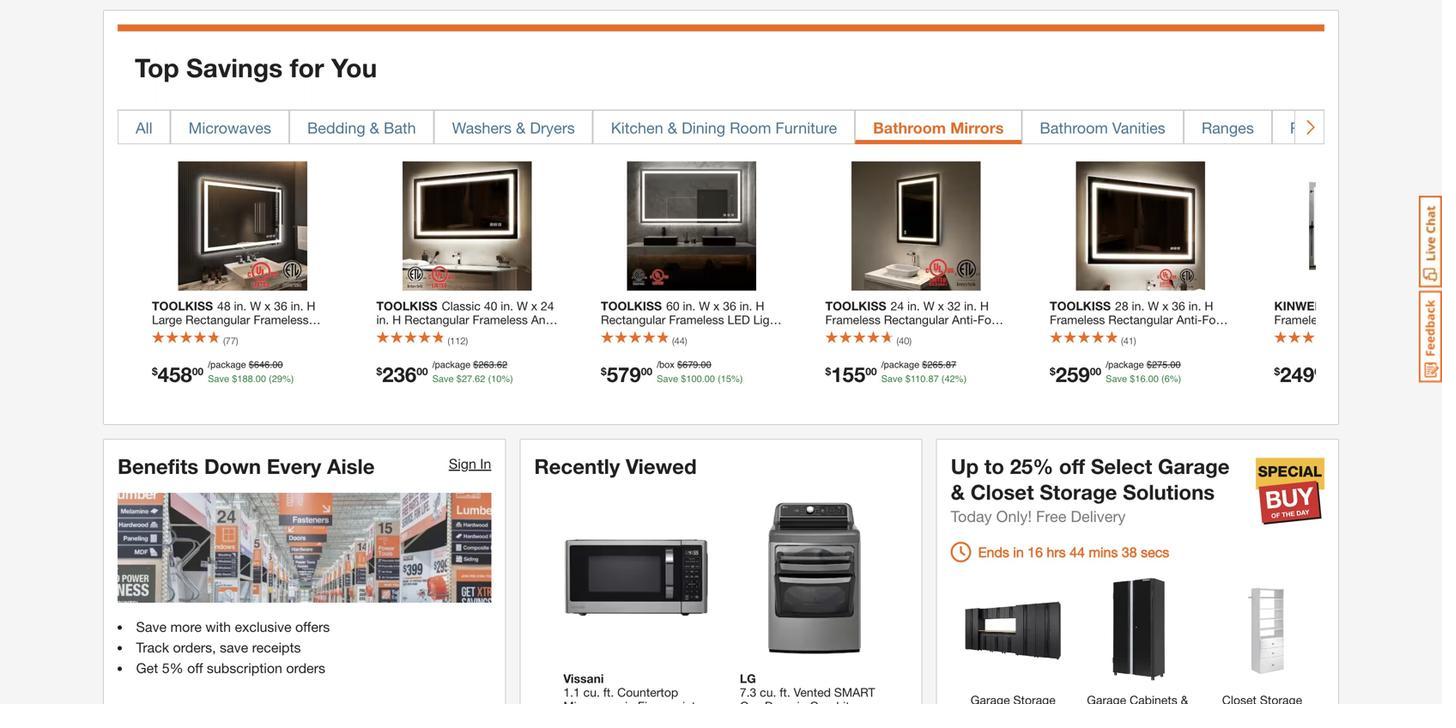 Task type: locate. For each thing, give the bounding box(es) containing it.
1 x from the left
[[531, 299, 538, 313]]

vanity right the ( 40 )
[[964, 326, 996, 341]]

0 horizontal spatial off
[[187, 660, 203, 676]]

ends
[[979, 544, 1010, 560]]

secs
[[1141, 544, 1170, 560]]

solutions
[[1123, 480, 1215, 504]]

mirror
[[1198, 326, 1230, 341], [412, 340, 444, 354], [601, 340, 633, 354], [826, 340, 858, 354]]

%) inside '$ 236 00 /package $ 263 . 62 save $ 27 . 62 ( 10 %)'
[[502, 374, 513, 384]]

microwaves
[[189, 119, 271, 137]]

ft. inside lg 7.3 cu. ft. vented smart gas dryer in graphit
[[780, 685, 791, 700]]

16 left the "hrs"
[[1028, 544, 1043, 560]]

save
[[220, 639, 248, 656]]

4 rectangular from the left
[[1109, 313, 1174, 327]]

& for bedding
[[370, 119, 380, 137]]

40 for (
[[899, 335, 910, 347]]

save inside $ 155 00 /package $ 265 . 87 save $ 110 . 87 ( 42 %)
[[882, 374, 903, 384]]

kitchen & dining room furniture
[[611, 119, 837, 137]]

& inside the kitchen & dining room furniture button
[[668, 119, 678, 137]]

in right ends
[[1014, 544, 1024, 560]]

62
[[497, 360, 508, 370], [475, 374, 486, 384]]

2 horizontal spatial in
[[1014, 544, 1024, 560]]

x
[[531, 299, 538, 313], [714, 299, 720, 313], [938, 299, 945, 313], [1163, 299, 1169, 313]]

in.
[[501, 299, 514, 313], [683, 299, 696, 313], [740, 299, 753, 313], [908, 299, 921, 313], [965, 299, 977, 313], [1132, 299, 1145, 313], [1189, 299, 1202, 313], [377, 313, 389, 327]]

w inside 24 in. w x 32 in. h frameless rectangular anti-fog led light wall bathroom vanity mirror dimmable bright
[[924, 299, 935, 313]]

x inside 60 in. w x 36 in. h rectangular frameless led light anti-fog wall bathroom vanity mirror front light super bright
[[714, 299, 720, 313]]

1 vertical spatial 16
[[1028, 544, 1043, 560]]

toolkiss up 458
[[152, 299, 213, 313]]

h inside 60 in. w x 36 in. h rectangular frameless led light anti-fog wall bathroom vanity mirror front light super bright
[[756, 299, 765, 313]]

3 %) from the left
[[732, 374, 743, 384]]

in right the dryer
[[797, 699, 807, 704]]

w inside 28 in. w x 36 in. h frameless rectangular anti-fog led light bathroom vanity mirror with front light
[[1148, 299, 1160, 313]]

bright right super
[[733, 340, 766, 354]]

x inside 24 in. w x 32 in. h frameless rectangular anti-fog led light wall bathroom vanity mirror dimmable bright
[[938, 299, 945, 313]]

1 horizontal spatial bright
[[919, 340, 951, 354]]

with
[[1050, 340, 1073, 354], [206, 619, 231, 635]]

ft. right 1.1 on the left of the page
[[604, 685, 614, 700]]

4 frameless from the left
[[1050, 313, 1106, 327]]

frameless up 263
[[473, 313, 528, 327]]

cu. right 1.1 on the left of the page
[[584, 685, 600, 700]]

%) inside the $ 579 00 /box $ 679 . 00 save $ 100 . 00 ( 15 %)
[[732, 374, 743, 384]]

%) inside $ 259 00 /package $ 275 . 00 save $ 16 . 00 ( 6 %)
[[1170, 374, 1182, 384]]

5 %) from the left
[[1170, 374, 1182, 384]]

h for 155
[[981, 299, 989, 313]]

cu. right 7.3
[[760, 685, 777, 700]]

1 frameless from the left
[[473, 313, 528, 327]]

1 vertical spatial 87
[[929, 374, 939, 384]]

2 bright from the left
[[919, 340, 951, 354]]

bright
[[733, 340, 766, 354], [919, 340, 951, 354]]

0 horizontal spatial in
[[625, 699, 635, 704]]

2 rectangular from the left
[[601, 313, 666, 327]]

0 vertical spatial 62
[[497, 360, 508, 370]]

)
[[236, 335, 238, 347], [466, 335, 468, 347], [685, 335, 688, 347], [910, 335, 912, 347], [1134, 335, 1137, 347]]

. down 265
[[926, 374, 929, 384]]

sign in card banner image
[[118, 493, 492, 603]]

2 ft. from the left
[[780, 685, 791, 700]]

vanity
[[733, 326, 765, 341], [964, 326, 996, 341], [1163, 326, 1195, 341], [377, 340, 409, 354]]

/package inside $ 458 00 /package $ 646 . 00 save $ 188 . 00 ( 29 %)
[[208, 360, 246, 370]]

bedding
[[307, 119, 366, 137]]

) for 155
[[910, 335, 912, 347]]

) for 236
[[466, 335, 468, 347]]

0 horizontal spatial 36
[[723, 299, 737, 313]]

mirror up 579
[[601, 340, 633, 354]]

0 horizontal spatial ft.
[[604, 685, 614, 700]]

/package for 458
[[208, 360, 246, 370]]

2 toolkiss from the left
[[377, 299, 438, 313]]

29
[[272, 374, 283, 384]]

62 up 10
[[497, 360, 508, 370]]

1 horizontal spatial 36
[[1172, 299, 1186, 313]]

& inside 'bedding & bath' button
[[370, 119, 380, 137]]

25%
[[1010, 454, 1054, 478]]

save inside '$ 236 00 /package $ 263 . 62 save $ 27 . 62 ( 10 %)'
[[432, 374, 454, 384]]

1 horizontal spatial 16
[[1136, 374, 1146, 384]]

1 bright from the left
[[733, 340, 766, 354]]

1 horizontal spatial 40
[[899, 335, 910, 347]]

vanity up 236
[[377, 340, 409, 354]]

off up the storage
[[1060, 454, 1086, 478]]

/package inside $ 259 00 /package $ 275 . 00 save $ 16 . 00 ( 6 %)
[[1106, 360, 1145, 370]]

up
[[951, 454, 979, 478]]

rectangular up ( 41 )
[[1109, 313, 1174, 327]]

wall down the 60
[[651, 326, 673, 341]]

%) for 579
[[732, 374, 743, 384]]

1 toolkiss from the left
[[152, 299, 213, 313]]

3 toolkiss from the left
[[601, 299, 662, 313]]

.
[[270, 360, 273, 370], [494, 360, 497, 370], [699, 360, 701, 370], [944, 360, 946, 370], [1168, 360, 1171, 370], [253, 374, 256, 384], [472, 374, 475, 384], [702, 374, 705, 384], [926, 374, 929, 384], [1146, 374, 1149, 384]]

00 down 28 in. w x 36 in. h frameless rectangular anti-fog led light bathroom vanity mirror with front light
[[1090, 365, 1102, 377]]

$ 259 00 /package $ 275 . 00 save $ 16 . 00 ( 6 %)
[[1050, 360, 1182, 387]]

3 x from the left
[[938, 299, 945, 313]]

36 right "28"
[[1172, 299, 1186, 313]]

recently
[[534, 454, 620, 478]]

2 x from the left
[[714, 299, 720, 313]]

40 inside classic 40 in. w x 24 in. h rectangular frameless anti- fog led light wall bathroom vanity mirror front light
[[484, 299, 498, 313]]

& left bath
[[370, 119, 380, 137]]

x inside classic 40 in. w x 24 in. h rectangular frameless anti- fog led light wall bathroom vanity mirror front light
[[531, 299, 538, 313]]

all
[[136, 119, 153, 137]]

mins
[[1089, 544, 1119, 560]]

mirror inside 28 in. w x 36 in. h frameless rectangular anti-fog led light bathroom vanity mirror with front light
[[1198, 326, 1230, 341]]

cu.
[[584, 685, 600, 700], [760, 685, 777, 700]]

1 horizontal spatial 44
[[1070, 544, 1085, 560]]

toolkiss for 155
[[826, 299, 887, 313]]

2 36 from the left
[[1172, 299, 1186, 313]]

light inside 24 in. w x 32 in. h frameless rectangular anti-fog led light wall bathroom vanity mirror dimmable bright
[[852, 326, 878, 341]]

2 wall from the left
[[651, 326, 673, 341]]

1 %) from the left
[[283, 374, 294, 384]]

0 horizontal spatial bright
[[733, 340, 766, 354]]

1 horizontal spatial cu.
[[760, 685, 777, 700]]

led inside classic 40 in. w x 24 in. h rectangular frameless anti- fog led light wall bathroom vanity mirror front light
[[401, 326, 423, 341]]

down
[[204, 454, 261, 478]]

sign in link
[[449, 456, 492, 472]]

36
[[723, 299, 737, 313], [1172, 299, 1186, 313]]

led up super
[[728, 313, 750, 327]]

36 for 259
[[1172, 299, 1186, 313]]

next arrow image
[[1303, 119, 1317, 136]]

458
[[158, 362, 192, 387]]

cu. inside lg 7.3 cu. ft. vented smart gas dryer in graphit
[[760, 685, 777, 700]]

2 cu. from the left
[[760, 685, 777, 700]]

fog inside 24 in. w x 32 in. h frameless rectangular anti-fog led light wall bathroom vanity mirror dimmable bright
[[978, 313, 999, 327]]

00
[[273, 360, 283, 370], [701, 360, 712, 370], [1171, 360, 1181, 370], [192, 365, 204, 377], [417, 365, 428, 377], [641, 365, 653, 377], [866, 365, 877, 377], [1090, 365, 1102, 377], [1315, 365, 1327, 377], [256, 374, 266, 384], [705, 374, 715, 384], [1149, 374, 1159, 384]]

4 %) from the left
[[956, 374, 967, 384]]

bathroom left mirrors
[[874, 119, 947, 137]]

1 horizontal spatial 62
[[497, 360, 508, 370]]

anti- inside 60 in. w x 36 in. h rectangular frameless led light anti-fog wall bathroom vanity mirror front light super bright
[[601, 326, 627, 341]]

( down 263
[[488, 374, 491, 384]]

36 for 579
[[723, 299, 737, 313]]

48 in. w x 36 in. h large rectangular frameless led light anti-fog wall bathroom vanity mirror super bright image
[[178, 162, 307, 291]]

1 horizontal spatial in
[[797, 699, 807, 704]]

1 horizontal spatial wall
[[651, 326, 673, 341]]

/package up 27
[[432, 360, 471, 370]]

front inside 60 in. w x 36 in. h rectangular frameless led light anti-fog wall bathroom vanity mirror front light super bright
[[636, 340, 664, 354]]

1 horizontal spatial front
[[636, 340, 664, 354]]

1 ft. from the left
[[604, 685, 614, 700]]

front up 259
[[1076, 340, 1104, 354]]

free delivery
[[1037, 507, 1126, 526]]

toolkiss left classic at the top of the page
[[377, 299, 438, 313]]

00 up 29
[[273, 360, 283, 370]]

0 vertical spatial with
[[1050, 340, 1073, 354]]

62 right 27
[[475, 374, 486, 384]]

gas
[[740, 699, 762, 704]]

3 frameless from the left
[[826, 313, 881, 327]]

/package down 41
[[1106, 360, 1145, 370]]

in right "microwave"
[[625, 699, 635, 704]]

1 wall from the left
[[457, 326, 479, 341]]

led inside 28 in. w x 36 in. h frameless rectangular anti-fog led light bathroom vanity mirror with front light
[[1050, 326, 1073, 341]]

4 x from the left
[[1163, 299, 1169, 313]]

1.1 cu. ft. countertop microwave in fingerprint resistant stainless steel image
[[555, 497, 718, 659]]

1 horizontal spatial ft.
[[780, 685, 791, 700]]

3 front from the left
[[1076, 340, 1104, 354]]

0 horizontal spatial with
[[206, 619, 231, 635]]

mirror right 41
[[1198, 326, 1230, 341]]

cu. inside vissani 1.1 cu. ft. countertop microwave in fingerprin
[[584, 685, 600, 700]]

off
[[1060, 454, 1086, 478], [187, 660, 203, 676]]

1 24 from the left
[[541, 299, 554, 313]]

wall inside 24 in. w x 32 in. h frameless rectangular anti-fog led light wall bathroom vanity mirror dimmable bright
[[882, 326, 904, 341]]

top savings for you
[[135, 53, 377, 83]]

save inside $ 259 00 /package $ 275 . 00 save $ 16 . 00 ( 6 %)
[[1106, 374, 1128, 384]]

40
[[484, 299, 498, 313], [899, 335, 910, 347]]

bathroom inside 60 in. w x 36 in. h rectangular frameless led light anti-fog wall bathroom vanity mirror front light super bright
[[677, 326, 730, 341]]

2 /package from the left
[[432, 360, 471, 370]]

anti- inside 24 in. w x 32 in. h frameless rectangular anti-fog led light wall bathroom vanity mirror dimmable bright
[[952, 313, 978, 327]]

1 horizontal spatial 87
[[946, 360, 957, 370]]

0 horizontal spatial 62
[[475, 374, 486, 384]]

1 horizontal spatial 24
[[891, 299, 904, 313]]

vanities
[[1113, 119, 1166, 137]]

rectangular inside 60 in. w x 36 in. h rectangular frameless led light anti-fog wall bathroom vanity mirror front light super bright
[[601, 313, 666, 327]]

save down 41
[[1106, 374, 1128, 384]]

7.3 cu. ft. vented smart gas dryer in graphite steel with easyload door and sensor dry technology image
[[732, 497, 894, 659]]

40 in. w x 32 in. h frameless rectangular anti-fog led light bathroom vanity mirror image
[[1301, 162, 1430, 291]]

w for 259
[[1148, 299, 1160, 313]]

front up '$ 236 00 /package $ 263 . 62 save $ 27 . 62 ( 10 %)' at the left bottom of the page
[[447, 340, 475, 354]]

front up /box
[[636, 340, 664, 354]]

led up the 155
[[826, 326, 848, 341]]

vanity right super
[[733, 326, 765, 341]]

off inside up to 25% off select garage & closet storage solutions today only! free delivery
[[1060, 454, 1086, 478]]

00 inside '$ 236 00 /package $ 263 . 62 save $ 27 . 62 ( 10 %)'
[[417, 365, 428, 377]]

( right 100
[[718, 374, 721, 384]]

1 vertical spatial 44
[[1070, 544, 1085, 560]]

15
[[721, 374, 732, 384]]

0 vertical spatial off
[[1060, 454, 1086, 478]]

bathroom
[[874, 119, 947, 137], [1040, 119, 1109, 137], [482, 326, 535, 341], [677, 326, 730, 341], [908, 326, 961, 341], [1106, 326, 1159, 341]]

. left 15 on the bottom of the page
[[702, 374, 705, 384]]

save left 110
[[882, 374, 903, 384]]

4 w from the left
[[1148, 299, 1160, 313]]

h inside classic 40 in. w x 24 in. h rectangular frameless anti- fog led light wall bathroom vanity mirror front light
[[393, 313, 401, 327]]

w for 155
[[924, 299, 935, 313]]

furniture
[[776, 119, 837, 137]]

all button
[[118, 110, 171, 144]]

vanity inside 28 in. w x 36 in. h frameless rectangular anti-fog led light bathroom vanity mirror with front light
[[1163, 326, 1195, 341]]

%) for 155
[[956, 374, 967, 384]]

1 vertical spatial with
[[206, 619, 231, 635]]

( up /box
[[672, 335, 675, 347]]

save down /box
[[657, 374, 679, 384]]

( up '$ 236 00 /package $ 263 . 62 save $ 27 . 62 ( 10 %)' at the left bottom of the page
[[448, 335, 450, 347]]

in
[[1014, 544, 1024, 560], [625, 699, 635, 704], [797, 699, 807, 704]]

& left dining
[[668, 119, 678, 137]]

mirror up the 155
[[826, 340, 858, 354]]

3 w from the left
[[924, 299, 935, 313]]

garage cabinets & workbenches product image image
[[1085, 576, 1191, 683]]

3 wall from the left
[[882, 326, 904, 341]]

2 frameless from the left
[[669, 313, 725, 327]]

1 vertical spatial 40
[[899, 335, 910, 347]]

40 up $ 155 00 /package $ 265 . 87 save $ 110 . 87 ( 42 %)
[[899, 335, 910, 347]]

4 toolkiss from the left
[[826, 299, 887, 313]]

265
[[928, 360, 944, 370]]

24 in. w x 32 in. h frameless rectangular anti-fog led light wall bathroom vanity mirror dimmable bright
[[826, 299, 999, 354]]

& inside washers & dryers 'button'
[[516, 119, 526, 137]]

save for 236
[[432, 374, 454, 384]]

/package for 259
[[1106, 360, 1145, 370]]

ft. for countertop
[[604, 685, 614, 700]]

rectangular left the 60
[[601, 313, 666, 327]]

1 36 from the left
[[723, 299, 737, 313]]

1 w from the left
[[517, 299, 528, 313]]

h inside 24 in. w x 32 in. h frameless rectangular anti-fog led light wall bathroom vanity mirror dimmable bright
[[981, 299, 989, 313]]

bathroom down "28"
[[1106, 326, 1159, 341]]

/package up 188
[[208, 360, 246, 370]]

wall for 155
[[882, 326, 904, 341]]

refrigerators button
[[1273, 110, 1398, 144]]

/package inside '$ 236 00 /package $ 263 . 62 save $ 27 . 62 ( 10 %)'
[[432, 360, 471, 370]]

0 vertical spatial 40
[[484, 299, 498, 313]]

frameless inside 24 in. w x 32 in. h frameless rectangular anti-fog led light wall bathroom vanity mirror dimmable bright
[[826, 313, 881, 327]]

frameless
[[473, 313, 528, 327], [669, 313, 725, 327], [826, 313, 881, 327], [1050, 313, 1106, 327]]

&
[[370, 119, 380, 137], [516, 119, 526, 137], [668, 119, 678, 137], [951, 480, 965, 504]]

save left 27
[[432, 374, 454, 384]]

16 left 6 on the right bottom of page
[[1136, 374, 1146, 384]]

w inside 60 in. w x 36 in. h rectangular frameless led light anti-fog wall bathroom vanity mirror front light super bright
[[699, 299, 710, 313]]

x right "28"
[[1163, 299, 1169, 313]]

) for 579
[[685, 335, 688, 347]]

36 inside 60 in. w x 36 in. h rectangular frameless led light anti-fog wall bathroom vanity mirror front light super bright
[[723, 299, 737, 313]]

vanity up 275
[[1163, 326, 1195, 341]]

& down up
[[951, 480, 965, 504]]

$
[[249, 360, 254, 370], [473, 360, 479, 370], [678, 360, 683, 370], [923, 360, 928, 370], [1147, 360, 1152, 370], [152, 365, 158, 377], [377, 365, 382, 377], [601, 365, 607, 377], [826, 365, 832, 377], [1050, 365, 1056, 377], [1275, 365, 1281, 377], [232, 374, 237, 384], [457, 374, 462, 384], [681, 374, 687, 384], [906, 374, 911, 384], [1130, 374, 1136, 384]]

hrs
[[1047, 544, 1066, 560]]

1 horizontal spatial off
[[1060, 454, 1086, 478]]

1 vertical spatial off
[[187, 660, 203, 676]]

36 up super
[[723, 299, 737, 313]]

1 vertical spatial 62
[[475, 374, 486, 384]]

2 w from the left
[[699, 299, 710, 313]]

rectangular inside 28 in. w x 36 in. h frameless rectangular anti-fog led light bathroom vanity mirror with front light
[[1109, 313, 1174, 327]]

2 24 from the left
[[891, 299, 904, 313]]

rectangular up ( 112 )
[[405, 313, 469, 327]]

toolkiss left "28"
[[1050, 299, 1111, 313]]

bathroom inside classic 40 in. w x 24 in. h rectangular frameless anti- fog led light wall bathroom vanity mirror front light
[[482, 326, 535, 341]]

679
[[683, 360, 699, 370]]

( down 275
[[1162, 374, 1165, 384]]

in inside lg 7.3 cu. ft. vented smart gas dryer in graphit
[[797, 699, 807, 704]]

0 horizontal spatial 44
[[675, 335, 685, 347]]

front
[[447, 340, 475, 354], [636, 340, 664, 354], [1076, 340, 1104, 354]]

16
[[1136, 374, 1146, 384], [1028, 544, 1043, 560]]

toolkiss inside "link"
[[152, 299, 213, 313]]

frameless up 'dimmable'
[[826, 313, 881, 327]]

0 horizontal spatial 40
[[484, 299, 498, 313]]

& for washers
[[516, 119, 526, 137]]

ft.
[[604, 685, 614, 700], [780, 685, 791, 700]]

bright inside 60 in. w x 36 in. h rectangular frameless led light anti-fog wall bathroom vanity mirror front light super bright
[[733, 340, 766, 354]]

save for 579
[[657, 374, 679, 384]]

w right the 60
[[699, 299, 710, 313]]

closet
[[971, 480, 1034, 504]]

00 right 679
[[701, 360, 712, 370]]

5 toolkiss from the left
[[1050, 299, 1111, 313]]

ft. inside vissani 1.1 cu. ft. countertop microwave in fingerprin
[[604, 685, 614, 700]]

7.3
[[740, 685, 757, 700]]

1 /package from the left
[[208, 360, 246, 370]]

fog inside classic 40 in. w x 24 in. h rectangular frameless anti- fog led light wall bathroom vanity mirror front light
[[377, 326, 397, 341]]

1 horizontal spatial with
[[1050, 340, 1073, 354]]

wall down classic at the top of the page
[[457, 326, 479, 341]]

frameless left "28"
[[1050, 313, 1106, 327]]

& left 'dryers' at left
[[516, 119, 526, 137]]

3 rectangular from the left
[[884, 313, 949, 327]]

00 right 100
[[705, 374, 715, 384]]

3 /package from the left
[[882, 360, 920, 370]]

24 in. w x 32 in. h frameless rectangular anti-fog led light wall bathroom vanity mirror dimmable bright image
[[852, 162, 981, 291]]

to
[[985, 454, 1005, 478]]

4 ) from the left
[[910, 335, 912, 347]]

3 ) from the left
[[685, 335, 688, 347]]

w right classic at the top of the page
[[517, 299, 528, 313]]

( 44 )
[[672, 335, 688, 347]]

10
[[491, 374, 502, 384]]

storage
[[1040, 480, 1118, 504]]

38
[[1122, 544, 1138, 560]]

2 ) from the left
[[466, 335, 468, 347]]

1 ) from the left
[[236, 335, 238, 347]]

1 cu. from the left
[[584, 685, 600, 700]]

/package inside $ 155 00 /package $ 265 . 87 save $ 110 . 87 ( 42 %)
[[882, 360, 920, 370]]

save for 259
[[1106, 374, 1128, 384]]

112
[[450, 335, 466, 347]]

bathroom up 679
[[677, 326, 730, 341]]

2 horizontal spatial wall
[[882, 326, 904, 341]]

44 right the "hrs"
[[1070, 544, 1085, 560]]

bright up 265
[[919, 340, 951, 354]]

00 down kinwell link
[[1315, 365, 1327, 377]]

5 ) from the left
[[1134, 335, 1137, 347]]

w right "28"
[[1148, 299, 1160, 313]]

60 in. w x 36 in. h rectangular frameless led light anti-fog wall bathroom vanity mirror front light super bright image
[[627, 162, 757, 291]]

00 inside $ 249 00
[[1315, 365, 1327, 377]]

rectangular up the ( 40 )
[[884, 313, 949, 327]]

x for 579
[[714, 299, 720, 313]]

off down orders,
[[187, 660, 203, 676]]

washers & dryers button
[[434, 110, 593, 144]]

h inside 28 in. w x 36 in. h frameless rectangular anti-fog led light bathroom vanity mirror with front light
[[1205, 299, 1214, 313]]

00 left 27
[[417, 365, 428, 377]]

toolkiss for 236
[[377, 299, 438, 313]]

mirror left ( 112 )
[[412, 340, 444, 354]]

front inside 28 in. w x 36 in. h frameless rectangular anti-fog led light bathroom vanity mirror with front light
[[1076, 340, 1104, 354]]

kitchen
[[611, 119, 664, 137]]

front inside classic 40 in. w x 24 in. h rectangular frameless anti- fog led light wall bathroom vanity mirror front light
[[447, 340, 475, 354]]

%) inside $ 458 00 /package $ 646 . 00 save $ 188 . 00 ( 29 %)
[[283, 374, 294, 384]]

bathroom left "vanities"
[[1040, 119, 1109, 137]]

save up track
[[136, 619, 167, 635]]

room
[[730, 119, 772, 137]]

44
[[675, 335, 685, 347], [1070, 544, 1085, 560]]

x left 32
[[938, 299, 945, 313]]

benefits
[[118, 454, 199, 478]]

4 /package from the left
[[1106, 360, 1145, 370]]

87 down 265
[[929, 374, 939, 384]]

ft. left vented at the bottom of page
[[780, 685, 791, 700]]

%) inside $ 155 00 /package $ 265 . 87 save $ 110 . 87 ( 42 %)
[[956, 374, 967, 384]]

. up 42
[[944, 360, 946, 370]]

bathroom inside 'button'
[[1040, 119, 1109, 137]]

bathroom up 263
[[482, 326, 535, 341]]

bright inside 24 in. w x 32 in. h frameless rectangular anti-fog led light wall bathroom vanity mirror dimmable bright
[[919, 340, 951, 354]]

fog inside 28 in. w x 36 in. h frameless rectangular anti-fog led light bathroom vanity mirror with front light
[[1203, 313, 1223, 327]]

rectangular inside 24 in. w x 32 in. h frameless rectangular anti-fog led light wall bathroom vanity mirror dimmable bright
[[884, 313, 949, 327]]

x right classic at the top of the page
[[531, 299, 538, 313]]

led up 259
[[1050, 326, 1073, 341]]

& for kitchen
[[668, 119, 678, 137]]

0 horizontal spatial cu.
[[584, 685, 600, 700]]

2 %) from the left
[[502, 374, 513, 384]]

. left 10
[[472, 374, 475, 384]]

ends in 16 hrs 44 mins 38 secs
[[979, 544, 1170, 560]]

x up super
[[714, 299, 720, 313]]

40 for classic
[[484, 299, 498, 313]]

led up 236
[[401, 326, 423, 341]]

x for 259
[[1163, 299, 1169, 313]]

vanity inside 60 in. w x 36 in. h rectangular frameless led light anti-fog wall bathroom vanity mirror front light super bright
[[733, 326, 765, 341]]

wall inside 60 in. w x 36 in. h rectangular frameless led light anti-fog wall bathroom vanity mirror front light super bright
[[651, 326, 673, 341]]

87 up 42
[[946, 360, 957, 370]]

in inside vissani 1.1 cu. ft. countertop microwave in fingerprin
[[625, 699, 635, 704]]

40 right classic at the top of the page
[[484, 299, 498, 313]]

1 rectangular from the left
[[405, 313, 469, 327]]

x inside 28 in. w x 36 in. h frameless rectangular anti-fog led light bathroom vanity mirror with front light
[[1163, 299, 1169, 313]]

save inside $ 458 00 /package $ 646 . 00 save $ 188 . 00 ( 29 %)
[[208, 374, 229, 384]]

1 front from the left
[[447, 340, 475, 354]]

0 vertical spatial 16
[[1136, 374, 1146, 384]]

frameless inside 60 in. w x 36 in. h rectangular frameless led light anti-fog wall bathroom vanity mirror front light super bright
[[669, 313, 725, 327]]

every
[[267, 454, 322, 478]]

rectangular inside classic 40 in. w x 24 in. h rectangular frameless anti- fog led light wall bathroom vanity mirror front light
[[405, 313, 469, 327]]

classic
[[442, 299, 481, 313]]

2 front from the left
[[636, 340, 664, 354]]

0 horizontal spatial 24
[[541, 299, 554, 313]]

0 horizontal spatial front
[[447, 340, 475, 354]]

00 down 'dimmable'
[[866, 365, 877, 377]]

w for 579
[[699, 299, 710, 313]]

36 inside 28 in. w x 36 in. h frameless rectangular anti-fog led light bathroom vanity mirror with front light
[[1172, 299, 1186, 313]]

0 vertical spatial 44
[[675, 335, 685, 347]]

0 horizontal spatial wall
[[457, 326, 479, 341]]

save inside the $ 579 00 /box $ 679 . 00 save $ 100 . 00 ( 15 %)
[[657, 374, 679, 384]]

washers
[[452, 119, 512, 137]]

2 horizontal spatial front
[[1076, 340, 1104, 354]]

/box
[[657, 360, 675, 370]]

fog
[[978, 313, 999, 327], [1203, 313, 1223, 327], [377, 326, 397, 341], [627, 326, 648, 341]]

w inside classic 40 in. w x 24 in. h rectangular frameless anti- fog led light wall bathroom vanity mirror front light
[[517, 299, 528, 313]]



Task type: vqa. For each thing, say whether or not it's contained in the screenshot.
left 62
yes



Task type: describe. For each thing, give the bounding box(es) containing it.
classic 40 in. w x 24 in. h rectangular frameless anti- fog led light wall bathroom vanity mirror front light
[[377, 299, 557, 354]]

32
[[948, 299, 961, 313]]

%) for 236
[[502, 374, 513, 384]]

$ 458 00 /package $ 646 . 00 save $ 188 . 00 ( 29 %)
[[152, 360, 294, 387]]

vanity inside 24 in. w x 32 in. h frameless rectangular anti-fog led light wall bathroom vanity mirror dimmable bright
[[964, 326, 996, 341]]

bathroom mirrors button
[[855, 110, 1022, 144]]

frameless inside classic 40 in. w x 24 in. h rectangular frameless anti- fog led light wall bathroom vanity mirror front light
[[473, 313, 528, 327]]

/package for 236
[[432, 360, 471, 370]]

( inside $ 259 00 /package $ 275 . 00 save $ 16 . 00 ( 6 %)
[[1162, 374, 1165, 384]]

savings
[[186, 53, 283, 83]]

ft. for vented
[[780, 685, 791, 700]]

mirror inside 60 in. w x 36 in. h rectangular frameless led light anti-fog wall bathroom vanity mirror front light super bright
[[601, 340, 633, 354]]

259
[[1056, 362, 1090, 387]]

with inside 28 in. w x 36 in. h frameless rectangular anti-fog led light bathroom vanity mirror with front light
[[1050, 340, 1073, 354]]

1.1
[[564, 685, 580, 700]]

led inside 60 in. w x 36 in. h rectangular frameless led light anti-fog wall bathroom vanity mirror front light super bright
[[728, 313, 750, 327]]

recently viewed
[[534, 454, 697, 478]]

receipts
[[252, 639, 301, 656]]

bath
[[384, 119, 416, 137]]

closet storage systems product image image
[[1210, 576, 1316, 683]]

track
[[136, 639, 169, 656]]

h for 579
[[756, 299, 765, 313]]

mirror inside classic 40 in. w x 24 in. h rectangular frameless anti- fog led light wall bathroom vanity mirror front light
[[412, 340, 444, 354]]

subscription
[[207, 660, 282, 676]]

$ 579 00 /box $ 679 . 00 save $ 100 . 00 ( 15 %)
[[601, 360, 743, 387]]

42
[[945, 374, 956, 384]]

. up 100
[[699, 360, 701, 370]]

236
[[382, 362, 417, 387]]

mirror inside 24 in. w x 32 in. h frameless rectangular anti-fog led light wall bathroom vanity mirror dimmable bright
[[826, 340, 858, 354]]

24 inside 24 in. w x 32 in. h frameless rectangular anti-fog led light wall bathroom vanity mirror dimmable bright
[[891, 299, 904, 313]]

$ 155 00 /package $ 265 . 87 save $ 110 . 87 ( 42 %)
[[826, 360, 967, 387]]

countertop
[[618, 685, 679, 700]]

00 right 275
[[1171, 360, 1181, 370]]

rectangular for 155
[[884, 313, 949, 327]]

77
[[226, 335, 236, 347]]

) for 458
[[236, 335, 238, 347]]

front for 259
[[1076, 340, 1104, 354]]

263
[[479, 360, 494, 370]]

41
[[1124, 335, 1134, 347]]

) for 259
[[1134, 335, 1137, 347]]

/package for 155
[[882, 360, 920, 370]]

top
[[135, 53, 179, 83]]

vanity inside classic 40 in. w x 24 in. h rectangular frameless anti- fog led light wall bathroom vanity mirror front light
[[377, 340, 409, 354]]

( inside $ 155 00 /package $ 265 . 87 save $ 110 . 87 ( 42 %)
[[942, 374, 945, 384]]

( up $ 155 00 /package $ 265 . 87 save $ 110 . 87 ( 42 %)
[[897, 335, 899, 347]]

microwaves button
[[171, 110, 289, 144]]

bathroom inside 28 in. w x 36 in. h frameless rectangular anti-fog led light bathroom vanity mirror with front light
[[1106, 326, 1159, 341]]

bedding & bath button
[[289, 110, 434, 144]]

select
[[1091, 454, 1153, 478]]

. left 6 on the right bottom of page
[[1146, 374, 1149, 384]]

benefits down every aisle
[[118, 454, 375, 478]]

vissani 1.1 cu. ft. countertop microwave in fingerprin
[[564, 672, 696, 704]]

off inside "save more with exclusive offers track orders, save receipts get 5% off subscription orders"
[[187, 660, 203, 676]]

in
[[480, 456, 492, 472]]

ranges
[[1202, 119, 1255, 137]]

anti- inside 28 in. w x 36 in. h frameless rectangular anti-fog led light bathroom vanity mirror with front light
[[1177, 313, 1203, 327]]

. down 646
[[253, 374, 256, 384]]

vented
[[794, 685, 831, 700]]

( 41 )
[[1122, 335, 1137, 347]]

bathroom inside 24 in. w x 32 in. h frameless rectangular anti-fog led light wall bathroom vanity mirror dimmable bright
[[908, 326, 961, 341]]

00 left 188
[[192, 365, 204, 377]]

249
[[1281, 362, 1315, 387]]

vissani
[[564, 672, 604, 686]]

rectangular for 236
[[405, 313, 469, 327]]

save for 458
[[208, 374, 229, 384]]

$ inside $ 249 00
[[1275, 365, 1281, 377]]

00 left 6 on the right bottom of page
[[1149, 374, 1159, 384]]

toolkiss link
[[152, 299, 334, 368]]

bathroom vanities
[[1040, 119, 1166, 137]]

( 112 )
[[448, 335, 468, 347]]

anti- inside classic 40 in. w x 24 in. h rectangular frameless anti- fog led light wall bathroom vanity mirror front light
[[531, 313, 557, 327]]

live chat image
[[1420, 196, 1443, 288]]

sign in
[[449, 456, 492, 472]]

lg
[[740, 672, 756, 686]]

cu. for 7.3
[[760, 685, 777, 700]]

mirrors
[[951, 119, 1004, 137]]

( up $ 458 00 /package $ 646 . 00 save $ 188 . 00 ( 29 %)
[[223, 335, 226, 347]]

more
[[170, 619, 202, 635]]

. up 6 on the right bottom of page
[[1168, 360, 1171, 370]]

( 77 )
[[223, 335, 238, 347]]

dimmable
[[861, 340, 915, 354]]

garage storage systems & shelving product image image
[[960, 576, 1067, 683]]

cu. for 1.1
[[584, 685, 600, 700]]

h for 259
[[1205, 299, 1214, 313]]

wall inside classic 40 in. w x 24 in. h rectangular frameless anti- fog led light wall bathroom vanity mirror front light
[[457, 326, 479, 341]]

dryer
[[765, 699, 794, 704]]

frameless inside 28 in. w x 36 in. h frameless rectangular anti-fog led light bathroom vanity mirror with front light
[[1050, 313, 1106, 327]]

00 left /box
[[641, 365, 653, 377]]

lg 7.3 cu. ft. vented smart gas dryer in graphit
[[740, 672, 879, 704]]

$ 249 00
[[1275, 362, 1327, 387]]

super
[[698, 340, 730, 354]]

00 inside $ 155 00 /package $ 265 . 87 save $ 110 . 87 ( 42 %)
[[866, 365, 877, 377]]

classic 40 in. w x 24 in. h rectangular frameless anti-fog led light wall bathroom vanity mirror front light image
[[403, 162, 532, 291]]

0 vertical spatial 87
[[946, 360, 957, 370]]

155
[[832, 362, 866, 387]]

feedback link image
[[1420, 290, 1443, 383]]

( 40 )
[[897, 335, 912, 347]]

rectangular for 259
[[1109, 313, 1174, 327]]

save more with exclusive offers track orders, save receipts get 5% off subscription orders
[[136, 619, 330, 676]]

bathroom inside "button"
[[874, 119, 947, 137]]

0 horizontal spatial 16
[[1028, 544, 1043, 560]]

60 in. w x 36 in. h rectangular frameless led light anti-fog wall bathroom vanity mirror front light super bright
[[601, 299, 780, 354]]

get
[[136, 660, 158, 676]]

bathroom vanities button
[[1022, 110, 1184, 144]]

00 down 646
[[256, 374, 266, 384]]

( inside '$ 236 00 /package $ 263 . 62 save $ 27 . 62 ( 10 %)'
[[488, 374, 491, 384]]

579
[[607, 362, 641, 387]]

up to 25% off select garage & closet storage solutions today only! free delivery
[[951, 454, 1230, 526]]

275
[[1152, 360, 1168, 370]]

front for 579
[[636, 340, 664, 354]]

orders,
[[173, 639, 216, 656]]

today only!
[[951, 507, 1032, 526]]

led inside 24 in. w x 32 in. h frameless rectangular anti-fog led light wall bathroom vanity mirror dimmable bright
[[826, 326, 848, 341]]

& inside up to 25% off select garage & closet storage solutions today only! free delivery
[[951, 480, 965, 504]]

you
[[331, 53, 377, 83]]

( inside $ 458 00 /package $ 646 . 00 save $ 188 . 00 ( 29 %)
[[269, 374, 272, 384]]

( inside the $ 579 00 /box $ 679 . 00 save $ 100 . 00 ( 15 %)
[[718, 374, 721, 384]]

%) for 259
[[1170, 374, 1182, 384]]

dryers
[[530, 119, 575, 137]]

orders
[[286, 660, 325, 676]]

with inside "save more with exclusive offers track orders, save receipts get 5% off subscription orders"
[[206, 619, 231, 635]]

washers & dryers
[[452, 119, 575, 137]]

60
[[667, 299, 680, 313]]

100
[[687, 374, 702, 384]]

0 horizontal spatial 87
[[929, 374, 939, 384]]

save for 155
[[882, 374, 903, 384]]

. up 29
[[270, 360, 273, 370]]

x for 155
[[938, 299, 945, 313]]

. up 10
[[494, 360, 497, 370]]

bathroom mirrors
[[874, 119, 1004, 137]]

188
[[237, 374, 253, 384]]

viewed
[[626, 454, 697, 478]]

16 inside $ 259 00 /package $ 275 . 00 save $ 16 . 00 ( 6 %)
[[1136, 374, 1146, 384]]

aisle
[[327, 454, 375, 478]]

bedding & bath
[[307, 119, 416, 137]]

special buy logo image
[[1256, 457, 1325, 526]]

24 inside classic 40 in. w x 24 in. h rectangular frameless anti- fog led light wall bathroom vanity mirror front light
[[541, 299, 554, 313]]

kitchen & dining room furniture button
[[593, 110, 855, 144]]

28 in. w x 36 in. h frameless rectangular anti-fog led light bathroom vanity mirror with front light
[[1050, 299, 1230, 354]]

wall for 579
[[651, 326, 673, 341]]

6
[[1165, 374, 1170, 384]]

fog inside 60 in. w x 36 in. h rectangular frameless led light anti-fog wall bathroom vanity mirror front light super bright
[[627, 326, 648, 341]]

28 in. w x 36 in. h frameless rectangular anti-fog led light bathroom vanity mirror with front light image
[[1077, 162, 1206, 291]]

%) for 458
[[283, 374, 294, 384]]

toolkiss for 579
[[601, 299, 662, 313]]

garage
[[1159, 454, 1230, 478]]

( up $ 259 00 /package $ 275 . 00 save $ 16 . 00 ( 6 %)
[[1122, 335, 1124, 347]]

microwave
[[564, 699, 622, 704]]

smart
[[835, 685, 876, 700]]

refrigerators
[[1291, 119, 1380, 137]]

save inside "save more with exclusive offers track orders, save receipts get 5% off subscription orders"
[[136, 619, 167, 635]]

toolkiss for 259
[[1050, 299, 1111, 313]]



